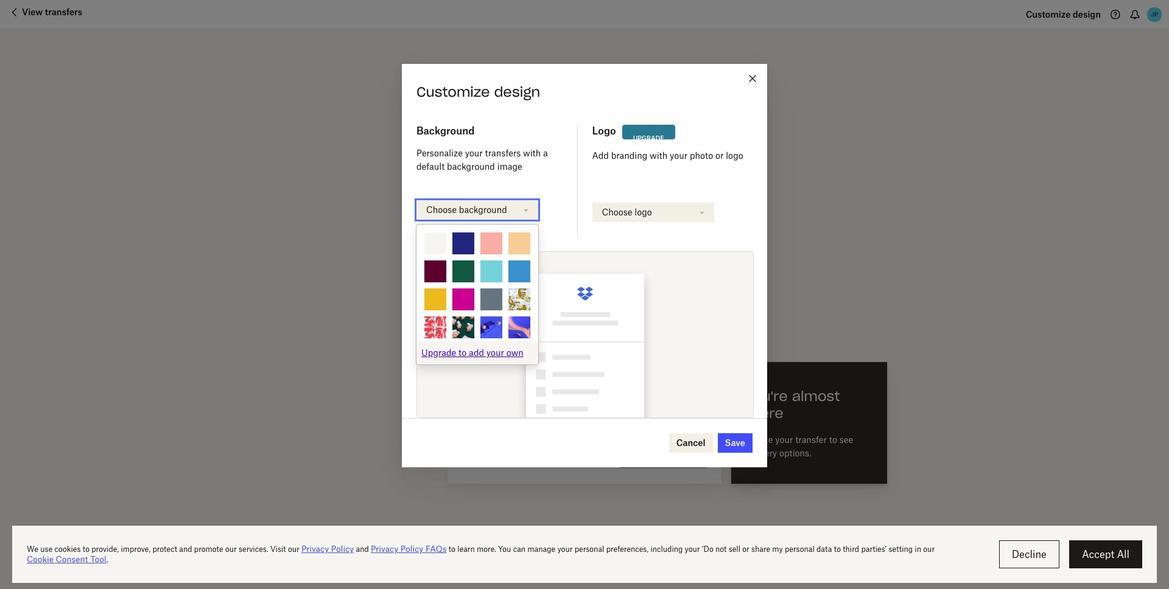 Task type: vqa. For each thing, say whether or not it's contained in the screenshot.
UPGRADE to the middle
yes



Task type: describe. For each thing, give the bounding box(es) containing it.
28.1 mb out of 100 mb
[[462, 173, 554, 184]]

see
[[840, 435, 854, 445]]

your left the photo
[[670, 150, 688, 161]]

upgrade to add your own
[[422, 348, 524, 358]]

almost
[[793, 388, 841, 405]]

mb for layers_dm-
[[508, 327, 520, 336]]

03-devhome_dm-4k.png row
[[448, 227, 722, 266]]

customize
[[417, 83, 490, 100]]

upgrade button
[[623, 125, 676, 148]]

mb left out
[[480, 173, 495, 184]]

photo
[[690, 150, 714, 161]]

1 horizontal spatial logo
[[726, 150, 744, 161]]

4k.png for devhome_lm-
[[566, 275, 595, 285]]

link
[[467, 200, 485, 210]]

test
[[462, 152, 488, 167]]

delivery
[[746, 448, 778, 459]]

design
[[494, 83, 541, 100]]

with inside personalize your transfers with a default background image
[[523, 148, 541, 158]]

upgrade for upgrade to add your own
[[422, 348, 457, 358]]

personalize your transfers with a default background image
[[417, 148, 548, 172]]

4k.png for layers_dm-
[[554, 314, 584, 324]]

100
[[523, 173, 538, 184]]

your inside menu
[[487, 348, 505, 358]]

background inside dropdown button
[[459, 205, 507, 215]]

8.1
[[492, 288, 501, 297]]

upgrade for upgrade
[[563, 176, 589, 183]]

03-devhome_dm-4k.png cell
[[462, 234, 685, 259]]

choose background
[[427, 205, 507, 215]]

to inside upgrade to add your own menu
[[459, 348, 467, 358]]

logo inside "choose logo" dropdown button
[[635, 207, 652, 217]]

03-devhome_lm-4k.png cell
[[462, 273, 685, 298]]

you're
[[746, 388, 788, 405]]

customize design
[[417, 83, 541, 100]]

default
[[417, 161, 445, 172]]

03- for devhome_lm-
[[492, 275, 506, 285]]

create
[[746, 435, 774, 445]]

04-layers_dm-4k.png cell
[[462, 312, 685, 337]]

out
[[497, 173, 510, 184]]

save button
[[718, 434, 753, 453]]

your inside personalize your transfers with a default background image
[[465, 148, 483, 158]]

0 horizontal spatial transfer
[[491, 152, 538, 167]]

choose for choose logo
[[602, 207, 633, 217]]

04-layers_dm-4k.png 10.6 mb
[[492, 314, 584, 336]]



Task type: locate. For each thing, give the bounding box(es) containing it.
upgrade to add your own menu
[[417, 225, 539, 365]]

1 vertical spatial to
[[830, 435, 838, 445]]

1 vertical spatial 03-
[[492, 275, 506, 285]]

background
[[447, 161, 495, 172], [459, 205, 507, 215]]

03- up 9.39
[[492, 236, 506, 246]]

mb
[[480, 173, 495, 184], [540, 173, 554, 184], [509, 249, 521, 258], [503, 288, 515, 297], [508, 327, 520, 336]]

devhome_lm-
[[506, 275, 566, 285]]

1 vertical spatial 4k.png
[[566, 275, 595, 285]]

mb inside 03-devhome_dm-4k.png 9.39 mb
[[509, 249, 521, 258]]

mb right 9.39
[[509, 249, 521, 258]]

your right add in the left of the page
[[487, 348, 505, 358]]

save
[[725, 438, 746, 448]]

or
[[716, 150, 724, 161]]

branding
[[612, 150, 648, 161]]

test transfer
[[462, 152, 538, 167]]

choose background button
[[415, 199, 540, 222]]

mb right 10.6
[[508, 327, 520, 336]]

1 horizontal spatial upgrade
[[563, 176, 589, 183]]

mb for devhome_lm-
[[503, 288, 515, 297]]

4k.png inside 03-devhome_lm-4k.png 8.1 mb
[[566, 275, 595, 285]]

choose up the 03-devhome_dm-4k.png row
[[602, 207, 633, 217]]

0 horizontal spatial choose
[[427, 205, 457, 215]]

transfer up of
[[491, 152, 538, 167]]

0 vertical spatial background
[[447, 161, 495, 172]]

upgrade up add branding with your photo or logo
[[634, 135, 665, 142]]

2 03- from the top
[[492, 275, 506, 285]]

link tab
[[462, 190, 490, 220]]

9.39
[[492, 249, 507, 258]]

1 vertical spatial upgrade
[[563, 176, 589, 183]]

1 horizontal spatial choose
[[602, 207, 633, 217]]

choose inside dropdown button
[[427, 205, 457, 215]]

transfer up options.
[[796, 435, 827, 445]]

0 vertical spatial transfer
[[491, 152, 538, 167]]

choose left link tab
[[427, 205, 457, 215]]

0 horizontal spatial logo
[[635, 207, 652, 217]]

03- inside 03-devhome_dm-4k.png 9.39 mb
[[492, 236, 506, 246]]

with left a
[[523, 148, 541, 158]]

cancel button
[[669, 434, 713, 453]]

1 vertical spatial background
[[459, 205, 507, 215]]

options.
[[780, 448, 812, 459]]

03-devhome_dm-4k.png 9.39 mb
[[492, 236, 597, 258]]

03-
[[492, 236, 506, 246], [492, 275, 506, 285]]

choose inside dropdown button
[[602, 207, 633, 217]]

mb inside 04-layers_dm-4k.png 10.6 mb
[[508, 327, 520, 336]]

add branding with your photo or logo
[[593, 150, 744, 161]]

0 vertical spatial 4k.png
[[568, 236, 597, 246]]

email tab
[[500, 190, 532, 220]]

logo down 'branding'
[[635, 207, 652, 217]]

of
[[513, 173, 520, 184]]

0 vertical spatial upgrade
[[634, 135, 665, 142]]

personalize
[[417, 148, 463, 158]]

transfers
[[485, 148, 521, 158]]

4k.png down the 03-devhome_dm-4k.png row
[[566, 275, 595, 285]]

choose logo
[[602, 207, 652, 217]]

1 horizontal spatial transfer
[[796, 435, 827, 445]]

4k.png up 03-devhome_lm-4k.png cell
[[568, 236, 597, 246]]

1 03- from the top
[[492, 236, 506, 246]]

upgrade inside logo upgrade
[[634, 135, 665, 142]]

03- inside 03-devhome_lm-4k.png 8.1 mb
[[492, 275, 506, 285]]

your
[[465, 148, 483, 158], [670, 150, 688, 161], [487, 348, 505, 358], [776, 435, 794, 445]]

transfer
[[491, 152, 538, 167], [796, 435, 827, 445]]

file transfers settings modal dialog
[[402, 64, 768, 468]]

cancel
[[677, 438, 706, 448]]

0 horizontal spatial to
[[459, 348, 467, 358]]

4k.png
[[568, 236, 597, 246], [566, 275, 595, 285], [554, 314, 584, 324]]

1 vertical spatial transfer
[[796, 435, 827, 445]]

4k.png down 03-devhome_lm-4k.png cell
[[554, 314, 584, 324]]

logo
[[726, 150, 744, 161], [635, 207, 652, 217]]

4k.png for devhome_dm-
[[568, 236, 597, 246]]

to inside create your transfer to see delivery options.
[[830, 435, 838, 445]]

transfer inside create your transfer to see delivery options.
[[796, 435, 827, 445]]

to
[[459, 348, 467, 358], [830, 435, 838, 445]]

devhome_dm-
[[506, 236, 568, 246]]

choose logo button
[[591, 201, 716, 224]]

tab list
[[462, 190, 707, 220]]

email
[[504, 200, 528, 210]]

your up 28.1
[[465, 148, 483, 158]]

you're almost there
[[746, 388, 841, 422]]

2 vertical spatial upgrade
[[422, 348, 457, 358]]

4k.png inside 03-devhome_dm-4k.png 9.39 mb
[[568, 236, 597, 246]]

mb for devhome_dm-
[[509, 249, 521, 258]]

mb inside 03-devhome_lm-4k.png 8.1 mb
[[503, 288, 515, 297]]

logo
[[593, 125, 616, 137]]

layers_dm-
[[506, 314, 554, 324]]

with
[[523, 148, 541, 158], [650, 150, 668, 161]]

choose
[[427, 205, 457, 215], [602, 207, 633, 217]]

there
[[746, 405, 784, 422]]

mb right 8.1 at the left of page
[[503, 288, 515, 297]]

own
[[507, 348, 524, 358]]

0 horizontal spatial with
[[523, 148, 541, 158]]

03- up 8.1 at the left of page
[[492, 275, 506, 285]]

to left add in the left of the page
[[459, 348, 467, 358]]

add
[[593, 150, 609, 161]]

with down upgrade button
[[650, 150, 668, 161]]

upgrade to add your own link
[[422, 348, 524, 358]]

logo right or
[[726, 150, 744, 161]]

background
[[417, 125, 475, 137]]

choose for choose background
[[427, 205, 457, 215]]

04-
[[492, 314, 506, 324]]

your up options.
[[776, 435, 794, 445]]

1 horizontal spatial with
[[650, 150, 668, 161]]

background inside personalize your transfers with a default background image
[[447, 161, 495, 172]]

2 vertical spatial 4k.png
[[554, 314, 584, 324]]

4k.png inside 04-layers_dm-4k.png 10.6 mb
[[554, 314, 584, 324]]

to left see
[[830, 435, 838, 445]]

your inside create your transfer to see delivery options.
[[776, 435, 794, 445]]

10.6
[[492, 327, 506, 336]]

03- for devhome_dm-
[[492, 236, 506, 246]]

upgrade inside menu
[[422, 348, 457, 358]]

0 vertical spatial 03-
[[492, 236, 506, 246]]

1 horizontal spatial to
[[830, 435, 838, 445]]

mb right 100
[[540, 173, 554, 184]]

1 vertical spatial logo
[[635, 207, 652, 217]]

image
[[498, 161, 523, 172]]

create your transfer to see delivery options.
[[746, 435, 854, 459]]

03-devhome_lm-4k.png 8.1 mb
[[492, 275, 595, 297]]

upgrade left add in the left of the page
[[422, 348, 457, 358]]

add
[[469, 348, 484, 358]]

28.1
[[462, 173, 478, 184]]

tab list containing link
[[462, 190, 707, 220]]

a
[[544, 148, 548, 158]]

0 vertical spatial logo
[[726, 150, 744, 161]]

0 horizontal spatial upgrade
[[422, 348, 457, 358]]

logo upgrade
[[593, 125, 665, 142]]

2 horizontal spatial upgrade
[[634, 135, 665, 142]]

upgrade right 100
[[563, 176, 589, 183]]

0 vertical spatial to
[[459, 348, 467, 358]]

upgrade
[[634, 135, 665, 142], [563, 176, 589, 183], [422, 348, 457, 358]]



